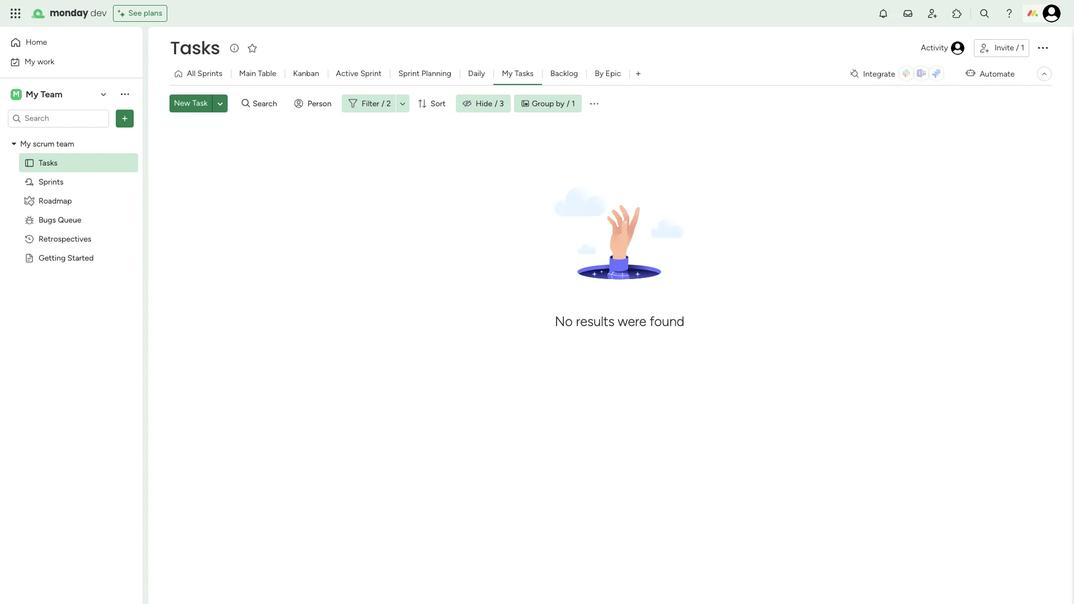 Task type: locate. For each thing, give the bounding box(es) containing it.
backlog button
[[542, 65, 586, 83]]

0 vertical spatial options image
[[1036, 41, 1050, 54]]

list box
[[0, 132, 143, 419]]

sprints right all
[[198, 69, 222, 78]]

retrospectives
[[39, 234, 91, 244]]

sprint left planning
[[398, 69, 420, 78]]

sprint inside 'button'
[[398, 69, 420, 78]]

my right workspace 'icon'
[[26, 89, 38, 99]]

table
[[258, 69, 276, 78]]

tasks
[[170, 35, 220, 60], [515, 69, 534, 78], [39, 158, 58, 168]]

/ left 2
[[382, 99, 385, 108]]

/ right invite
[[1016, 43, 1019, 53]]

daily button
[[460, 65, 494, 83]]

1
[[1021, 43, 1024, 53], [572, 99, 575, 108]]

1 horizontal spatial options image
[[1036, 41, 1050, 54]]

see
[[128, 8, 142, 18]]

results
[[576, 313, 615, 330]]

my inside 'button'
[[502, 69, 513, 78]]

2
[[387, 99, 391, 108]]

active sprint
[[336, 69, 382, 78]]

sprints inside list box
[[39, 177, 63, 187]]

caret down image
[[12, 140, 16, 148]]

Search in workspace field
[[23, 112, 93, 125]]

sprint planning button
[[390, 65, 460, 83]]

/
[[1016, 43, 1019, 53], [382, 99, 385, 108], [495, 99, 498, 108], [567, 99, 570, 108]]

tasks down 'my scrum team'
[[39, 158, 58, 168]]

1 vertical spatial public board image
[[24, 253, 35, 263]]

1 public board image from the top
[[24, 157, 35, 168]]

0 vertical spatial tasks
[[170, 35, 220, 60]]

dev
[[90, 7, 107, 20]]

my for my work
[[25, 57, 35, 66]]

1 horizontal spatial sprint
[[398, 69, 420, 78]]

options image
[[1036, 41, 1050, 54], [119, 113, 130, 124]]

sprint right active
[[360, 69, 382, 78]]

public board image down scrum
[[24, 157, 35, 168]]

hide
[[476, 99, 492, 108]]

/ for 2
[[382, 99, 385, 108]]

by epic
[[595, 69, 621, 78]]

public board image left getting
[[24, 253, 35, 263]]

0 vertical spatial public board image
[[24, 157, 35, 168]]

workspace selection element
[[11, 88, 64, 101]]

1 vertical spatial sprints
[[39, 177, 63, 187]]

no results were found
[[555, 313, 684, 330]]

active sprint button
[[328, 65, 390, 83]]

options image up collapse board header image
[[1036, 41, 1050, 54]]

2 sprint from the left
[[398, 69, 420, 78]]

by epic button
[[586, 65, 629, 83]]

my work
[[25, 57, 54, 66]]

Tasks field
[[167, 35, 223, 60]]

options image down workspace options icon
[[119, 113, 130, 124]]

my
[[25, 57, 35, 66], [502, 69, 513, 78], [26, 89, 38, 99], [20, 139, 31, 149]]

option
[[0, 134, 143, 136]]

see plans button
[[113, 5, 167, 22]]

hide / 3
[[476, 99, 504, 108]]

0 vertical spatial 1
[[1021, 43, 1024, 53]]

2 horizontal spatial tasks
[[515, 69, 534, 78]]

3
[[500, 99, 504, 108]]

invite members image
[[927, 8, 938, 19]]

home
[[26, 37, 47, 47]]

1 vertical spatial tasks
[[515, 69, 534, 78]]

active
[[336, 69, 359, 78]]

/ right by
[[567, 99, 570, 108]]

1 horizontal spatial 1
[[1021, 43, 1024, 53]]

kanban button
[[285, 65, 328, 83]]

maria williams image
[[1043, 4, 1061, 22]]

activity button
[[917, 39, 970, 57]]

team
[[41, 89, 62, 99]]

kanban
[[293, 69, 319, 78]]

0 horizontal spatial options image
[[119, 113, 130, 124]]

team
[[56, 139, 74, 149]]

/ left 3
[[495, 99, 498, 108]]

task
[[192, 98, 208, 108]]

0 vertical spatial sprints
[[198, 69, 222, 78]]

my up 3
[[502, 69, 513, 78]]

2 vertical spatial tasks
[[39, 158, 58, 168]]

1 vertical spatial 1
[[572, 99, 575, 108]]

sprints up roadmap
[[39, 177, 63, 187]]

menu image
[[588, 98, 600, 109]]

2 public board image from the top
[[24, 253, 35, 263]]

home button
[[7, 34, 120, 51]]

sprints
[[198, 69, 222, 78], [39, 177, 63, 187]]

arrow down image
[[396, 97, 409, 110]]

1 horizontal spatial sprints
[[198, 69, 222, 78]]

public board image
[[24, 157, 35, 168], [24, 253, 35, 263]]

tasks up all
[[170, 35, 220, 60]]

no
[[555, 313, 573, 330]]

plans
[[144, 8, 162, 18]]

integrate
[[863, 69, 895, 79]]

bugs
[[39, 215, 56, 225]]

sprint
[[360, 69, 382, 78], [398, 69, 420, 78]]

workspace image
[[11, 88, 22, 100]]

my left work
[[25, 57, 35, 66]]

1 right invite
[[1021, 43, 1024, 53]]

by
[[595, 69, 604, 78]]

1 right by
[[572, 99, 575, 108]]

my right caret down image
[[20, 139, 31, 149]]

work
[[37, 57, 54, 66]]

show board description image
[[228, 43, 241, 54]]

add to favorites image
[[247, 42, 258, 53]]

/ for 3
[[495, 99, 498, 108]]

/ inside 'button'
[[1016, 43, 1019, 53]]

roadmap
[[39, 196, 72, 206]]

main table
[[239, 69, 276, 78]]

0 horizontal spatial tasks
[[39, 158, 58, 168]]

sort
[[431, 99, 446, 108]]

bugs queue
[[39, 215, 81, 225]]

were
[[618, 313, 646, 330]]

my inside button
[[25, 57, 35, 66]]

0 horizontal spatial sprint
[[360, 69, 382, 78]]

1 sprint from the left
[[360, 69, 382, 78]]

my for my team
[[26, 89, 38, 99]]

tasks up group
[[515, 69, 534, 78]]

daily
[[468, 69, 485, 78]]

my inside workspace selection element
[[26, 89, 38, 99]]

0 horizontal spatial sprints
[[39, 177, 63, 187]]



Task type: describe. For each thing, give the bounding box(es) containing it.
1 inside 'button'
[[1021, 43, 1024, 53]]

inbox image
[[902, 8, 914, 19]]

all sprints button
[[170, 65, 231, 83]]

group by / 1
[[532, 99, 575, 108]]

select product image
[[10, 8, 21, 19]]

sprints inside 'all sprints' button
[[198, 69, 222, 78]]

new task
[[174, 98, 208, 108]]

list box containing my scrum team
[[0, 132, 143, 419]]

getting
[[39, 253, 66, 263]]

dapulse integrations image
[[850, 70, 859, 78]]

person
[[308, 99, 332, 108]]

main table button
[[231, 65, 285, 83]]

1 horizontal spatial tasks
[[170, 35, 220, 60]]

scrum
[[33, 139, 54, 149]]

tasks inside list box
[[39, 158, 58, 168]]

notifications image
[[878, 8, 889, 19]]

filter / 2
[[362, 99, 391, 108]]

m
[[13, 89, 20, 99]]

v2 search image
[[242, 97, 250, 110]]

queue
[[58, 215, 81, 225]]

sprint planning
[[398, 69, 451, 78]]

automate
[[980, 69, 1015, 79]]

invite
[[995, 43, 1014, 53]]

help image
[[1004, 8, 1015, 19]]

autopilot image
[[966, 66, 975, 80]]

found
[[650, 313, 684, 330]]

invite / 1
[[995, 43, 1024, 53]]

1 vertical spatial options image
[[119, 113, 130, 124]]

activity
[[921, 43, 948, 53]]

backlog
[[550, 69, 578, 78]]

collapse board header image
[[1040, 69, 1049, 78]]

tasks inside 'button'
[[515, 69, 534, 78]]

started
[[67, 253, 94, 263]]

no results image
[[555, 186, 684, 299]]

angle down image
[[217, 99, 223, 108]]

all sprints
[[187, 69, 222, 78]]

person button
[[290, 95, 338, 112]]

/ for 1
[[1016, 43, 1019, 53]]

0 horizontal spatial 1
[[572, 99, 575, 108]]

add view image
[[636, 70, 641, 78]]

by
[[556, 99, 565, 108]]

search everything image
[[979, 8, 990, 19]]

filter
[[362, 99, 379, 108]]

invite / 1 button
[[974, 39, 1029, 57]]

epic
[[606, 69, 621, 78]]

monday
[[50, 7, 88, 20]]

apps image
[[952, 8, 963, 19]]

my tasks
[[502, 69, 534, 78]]

public board image for getting started
[[24, 253, 35, 263]]

main
[[239, 69, 256, 78]]

my scrum team
[[20, 139, 74, 149]]

my team
[[26, 89, 62, 99]]

sort button
[[413, 95, 452, 112]]

see plans
[[128, 8, 162, 18]]

planning
[[422, 69, 451, 78]]

sprint inside button
[[360, 69, 382, 78]]

new task button
[[170, 95, 212, 112]]

workspace options image
[[119, 89, 130, 100]]

my for my scrum team
[[20, 139, 31, 149]]

my tasks button
[[494, 65, 542, 83]]

my for my tasks
[[502, 69, 513, 78]]

monday dev
[[50, 7, 107, 20]]

new
[[174, 98, 190, 108]]

Search field
[[250, 96, 284, 111]]

my work button
[[7, 53, 120, 71]]

public board image for tasks
[[24, 157, 35, 168]]

all
[[187, 69, 196, 78]]

getting started
[[39, 253, 94, 263]]

group
[[532, 99, 554, 108]]



Task type: vqa. For each thing, say whether or not it's contained in the screenshot.
the top Options icon
yes



